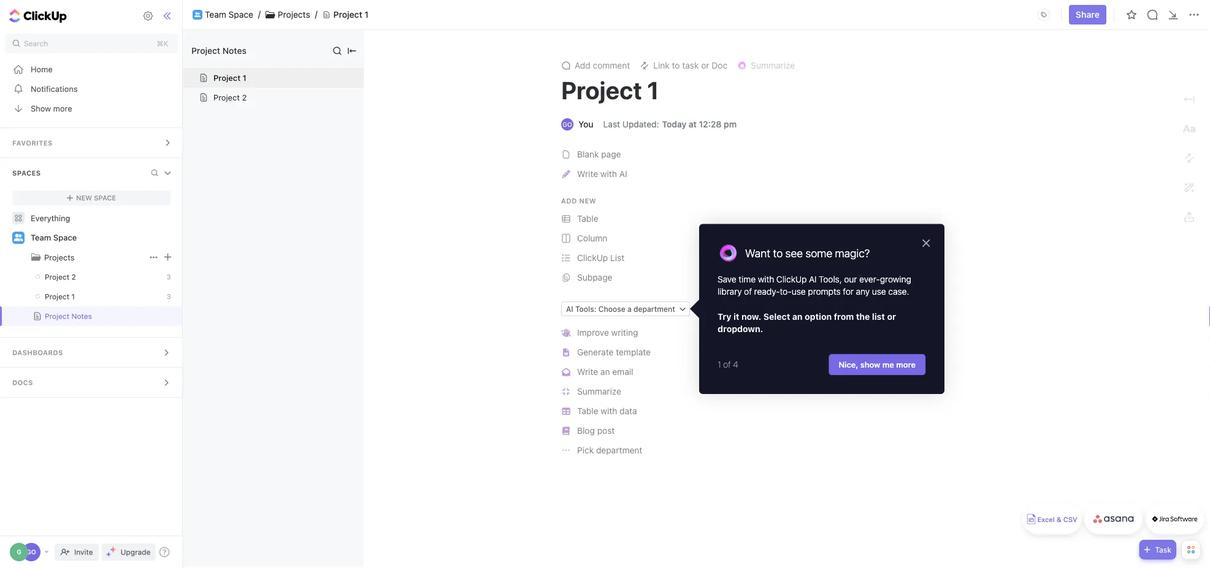 Task type: describe. For each thing, give the bounding box(es) containing it.
envelope open image
[[562, 368, 570, 376]]

1 inside sidebar navigation
[[71, 293, 75, 301]]

invite
[[74, 548, 93, 557]]

choose
[[598, 305, 625, 313]]

nice, show me more button
[[828, 354, 926, 376]]

write an email button
[[557, 362, 1006, 382]]

sidebar navigation
[[0, 0, 185, 569]]

write an email
[[577, 367, 633, 377]]

save
[[718, 274, 736, 284]]

project 1 link
[[0, 287, 159, 307]]

show
[[860, 360, 880, 370]]

our
[[844, 274, 857, 284]]

nice, show me more
[[839, 360, 916, 370]]

comment
[[593, 60, 630, 71]]

summarize inside summarize dropdown button
[[751, 60, 795, 71]]

subpage
[[577, 273, 612, 283]]

notifications link
[[0, 79, 183, 99]]

everything link
[[0, 209, 183, 228]]

0 horizontal spatial of
[[723, 360, 731, 370]]

1 horizontal spatial 2
[[242, 93, 247, 102]]

some
[[806, 247, 832, 260]]

new
[[579, 197, 596, 205]]

summarize button
[[732, 57, 800, 74]]

add new
[[561, 197, 596, 205]]

or inside try it now. select an option from the list or dropdown.
[[887, 311, 896, 322]]

with for ai
[[600, 169, 617, 179]]

new
[[76, 194, 92, 202]]

excel
[[1037, 516, 1055, 524]]

table for table
[[577, 214, 598, 224]]

excel & csv link
[[1023, 504, 1081, 535]]

list
[[872, 311, 885, 322]]

last
[[603, 119, 620, 129]]

it
[[734, 311, 739, 322]]

an inside button
[[600, 367, 610, 377]]

file word image
[[563, 349, 569, 357]]

to for link
[[672, 60, 680, 71]]

share
[[1076, 10, 1100, 20]]

nice,
[[839, 360, 858, 370]]

table with data button
[[557, 402, 1006, 421]]

writing
[[611, 328, 638, 338]]

blog post
[[577, 426, 615, 436]]

improve writing button
[[557, 323, 1006, 343]]

column
[[577, 233, 607, 243]]

0 vertical spatial dropdown menu image
[[1034, 5, 1054, 25]]

notifications
[[31, 84, 78, 94]]

team space for right team space link
[[205, 10, 253, 20]]

clickup inside button
[[577, 253, 608, 263]]

with for data
[[601, 406, 617, 416]]

list
[[610, 253, 624, 263]]

show
[[31, 104, 51, 113]]

⌘k
[[157, 39, 168, 48]]

× dialog
[[699, 224, 944, 394]]

favorites button
[[0, 128, 183, 158]]

write with ai
[[577, 169, 627, 179]]

subpage button
[[557, 268, 1006, 288]]

project notes link
[[0, 307, 159, 326]]

tools,
[[819, 274, 842, 284]]

with inside save time with clickup ai tools, our ever-growing library of ready-to-use prompts for any use case.
[[758, 274, 774, 284]]

prompts
[[808, 287, 841, 297]]

spaces
[[12, 169, 41, 177]]

team space for team space link to the left
[[31, 233, 77, 242]]

table with data
[[577, 406, 637, 416]]

blog post button
[[557, 421, 1006, 441]]

want
[[745, 247, 770, 260]]

table image
[[562, 407, 570, 416]]

task
[[682, 60, 699, 71]]

more inside button
[[896, 360, 916, 370]]

tools:
[[575, 305, 596, 313]]

now.
[[741, 311, 761, 322]]

dropdown menu image inside sidebar navigation
[[164, 254, 171, 261]]

team for right team space link
[[205, 10, 226, 20]]

sidebar settings image
[[143, 10, 154, 21]]

upgrade
[[121, 548, 151, 557]]

1 horizontal spatial ai
[[619, 169, 627, 179]]

library
[[718, 287, 742, 297]]

at
[[689, 119, 697, 129]]

hand sparkles image
[[561, 329, 571, 337]]

updated:
[[622, 119, 659, 129]]

space for team space link to the left
[[53, 233, 77, 242]]

ai tools: choose a department
[[566, 305, 675, 313]]

dropdown.
[[718, 324, 763, 334]]

blank page
[[577, 149, 621, 159]]

1 use from the left
[[792, 287, 806, 297]]

search
[[24, 39, 48, 48]]

docs
[[12, 379, 33, 387]]

blank page button
[[557, 145, 1006, 164]]

1 inside the × dialog
[[718, 360, 721, 370]]

everything
[[31, 214, 70, 223]]

clickup inside save time with clickup ai tools, our ever-growing library of ready-to-use prompts for any use case.
[[776, 274, 807, 284]]

magic?
[[835, 247, 870, 260]]

from
[[834, 311, 854, 322]]

you
[[578, 119, 593, 129]]

post
[[597, 426, 615, 436]]

table for table with data
[[577, 406, 598, 416]]

growing
[[880, 274, 911, 284]]

clickup list button
[[557, 248, 1006, 268]]

time
[[739, 274, 756, 284]]

home
[[31, 65, 53, 74]]

add for add new
[[561, 197, 577, 205]]

summarize inside summarize button
[[577, 387, 621, 397]]

pick department
[[577, 446, 642, 456]]

improve writing
[[577, 328, 638, 338]]

favorites
[[12, 139, 53, 147]]

more inside sidebar navigation
[[53, 104, 72, 113]]

ai tools: choose a department button
[[561, 302, 690, 316]]

add comment
[[575, 60, 630, 71]]

×
[[921, 233, 931, 250]]

ever-
[[859, 274, 880, 284]]

project 2 inside sidebar navigation
[[45, 273, 76, 282]]

pick
[[577, 446, 594, 456]]

clickup list
[[577, 253, 624, 263]]

try
[[718, 311, 731, 322]]

me
[[882, 360, 894, 370]]

add for add comment
[[575, 60, 590, 71]]



Task type: vqa. For each thing, say whether or not it's contained in the screenshot.
dialog
no



Task type: locate. For each thing, give the bounding box(es) containing it.
write
[[577, 169, 598, 179], [577, 367, 598, 377]]

1 horizontal spatial project 2
[[213, 93, 247, 102]]

with
[[600, 169, 617, 179], [758, 274, 774, 284], [601, 406, 617, 416]]

1 vertical spatial team space link
[[31, 228, 172, 248]]

summarize button
[[557, 382, 1006, 402]]

1 vertical spatial 3
[[167, 293, 171, 301]]

1 horizontal spatial use
[[872, 287, 886, 297]]

to right link
[[672, 60, 680, 71]]

1 vertical spatial 2
[[71, 273, 76, 282]]

ai inside save time with clickup ai tools, our ever-growing library of ready-to-use prompts for any use case.
[[809, 274, 817, 284]]

save time with clickup ai tools, our ever-growing library of ready-to-use prompts for any use case.
[[718, 274, 914, 297]]

home link
[[0, 59, 183, 79]]

write down generate
[[577, 367, 598, 377]]

0 horizontal spatial or
[[701, 60, 709, 71]]

0 vertical spatial write
[[577, 169, 598, 179]]

1 vertical spatial of
[[723, 360, 731, 370]]

compress image
[[563, 388, 570, 396]]

to inside the × dialog
[[773, 247, 783, 260]]

table up blog
[[577, 406, 598, 416]]

task
[[1155, 546, 1171, 554]]

dashboards
[[12, 349, 63, 357]]

go left the you
[[563, 121, 572, 128]]

0 vertical spatial team space
[[205, 10, 253, 20]]

0 vertical spatial space
[[229, 10, 253, 20]]

page
[[601, 149, 621, 159]]

2 horizontal spatial ai
[[809, 274, 817, 284]]

for
[[843, 287, 854, 297]]

0 vertical spatial to
[[672, 60, 680, 71]]

want to see some magic?
[[745, 247, 870, 260]]

ai inside dropdown button
[[566, 305, 573, 313]]

0 vertical spatial of
[[744, 287, 752, 297]]

1 vertical spatial add
[[561, 197, 577, 205]]

1 horizontal spatial to
[[773, 247, 783, 260]]

project notes down "project 1" link
[[45, 312, 92, 321]]

0 vertical spatial project 2
[[213, 93, 247, 102]]

0 vertical spatial department
[[634, 305, 675, 313]]

write down blank in the left top of the page
[[577, 169, 598, 179]]

to
[[672, 60, 680, 71], [773, 247, 783, 260]]

project
[[333, 10, 362, 20], [191, 46, 220, 56], [213, 73, 241, 82], [561, 76, 642, 105], [213, 93, 240, 102], [45, 273, 69, 282], [45, 293, 69, 301], [45, 312, 69, 321]]

0 horizontal spatial an
[[600, 367, 610, 377]]

blog
[[577, 426, 595, 436]]

sparkle svg 2 image
[[106, 553, 111, 557]]

table button
[[557, 209, 1006, 229]]

write with ai button
[[557, 164, 1006, 184]]

1 write from the top
[[577, 169, 598, 179]]

write inside button
[[577, 169, 598, 179]]

team inside sidebar navigation
[[31, 233, 51, 242]]

1 horizontal spatial projects
[[278, 10, 310, 20]]

1 horizontal spatial more
[[896, 360, 916, 370]]

go
[[563, 121, 572, 128], [27, 549, 36, 556]]

1 vertical spatial write
[[577, 367, 598, 377]]

1 vertical spatial with
[[758, 274, 774, 284]]

1 of 4
[[718, 360, 738, 370]]

more right me
[[896, 360, 916, 370]]

1 horizontal spatial summarize
[[751, 60, 795, 71]]

column button
[[557, 229, 1006, 248]]

2
[[242, 93, 247, 102], [71, 273, 76, 282]]

table down new
[[577, 214, 598, 224]]

generate template
[[577, 347, 651, 358]]

add left new
[[561, 197, 577, 205]]

select
[[763, 311, 790, 322]]

go inside sidebar navigation
[[27, 549, 36, 556]]

g go
[[17, 549, 36, 556]]

with left data
[[601, 406, 617, 416]]

clickup
[[577, 253, 608, 263], [776, 274, 807, 284]]

1 horizontal spatial user group image
[[194, 12, 201, 17]]

summarize
[[751, 60, 795, 71], [577, 387, 621, 397]]

0 horizontal spatial space
[[53, 233, 77, 242]]

team space
[[205, 10, 253, 20], [31, 233, 77, 242]]

4
[[733, 360, 738, 370]]

1 horizontal spatial clickup
[[776, 274, 807, 284]]

ai left tools:
[[566, 305, 573, 313]]

of inside save time with clickup ai tools, our ever-growing library of ready-to-use prompts for any use case.
[[744, 287, 752, 297]]

projects inside sidebar navigation
[[44, 253, 75, 262]]

1 vertical spatial ai
[[809, 274, 817, 284]]

dropdown menu image
[[1034, 5, 1054, 25], [164, 254, 171, 261]]

1 horizontal spatial go
[[563, 121, 572, 128]]

of down time
[[744, 287, 752, 297]]

0 horizontal spatial to
[[672, 60, 680, 71]]

link to task or doc
[[653, 60, 727, 71]]

user group image inside sidebar navigation
[[14, 234, 23, 241]]

team
[[205, 10, 226, 20], [31, 233, 51, 242]]

of left 4
[[723, 360, 731, 370]]

2 vertical spatial ai
[[566, 305, 573, 313]]

user group image
[[194, 12, 201, 17], [14, 234, 23, 241]]

to left see
[[773, 247, 783, 260]]

add
[[575, 60, 590, 71], [561, 197, 577, 205]]

pick department button
[[557, 441, 1006, 461]]

0 vertical spatial go
[[563, 121, 572, 128]]

0 horizontal spatial 2
[[71, 273, 76, 282]]

3
[[167, 273, 171, 281], [167, 293, 171, 301]]

0 horizontal spatial use
[[792, 287, 806, 297]]

0 horizontal spatial go
[[27, 549, 36, 556]]

an left email
[[600, 367, 610, 377]]

doc
[[712, 60, 727, 71]]

summarize right doc
[[751, 60, 795, 71]]

write inside button
[[577, 367, 598, 377]]

1 horizontal spatial an
[[792, 311, 803, 322]]

write for write an email
[[577, 367, 598, 377]]

0 vertical spatial or
[[701, 60, 709, 71]]

0 vertical spatial more
[[53, 104, 72, 113]]

1 horizontal spatial dropdown menu image
[[1034, 5, 1054, 25]]

2 vertical spatial space
[[53, 233, 77, 242]]

1 horizontal spatial of
[[744, 287, 752, 297]]

notes inside sidebar navigation
[[71, 312, 92, 321]]

new space
[[76, 194, 116, 202]]

1 vertical spatial clickup
[[776, 274, 807, 284]]

1 vertical spatial department
[[596, 446, 642, 456]]

0 vertical spatial projects
[[278, 10, 310, 20]]

1 vertical spatial table
[[577, 406, 598, 416]]

an right select
[[792, 311, 803, 322]]

0 vertical spatial ai
[[619, 169, 627, 179]]

today
[[662, 119, 686, 129]]

projects
[[278, 10, 310, 20], [44, 253, 75, 262]]

case.
[[888, 287, 909, 297]]

0 vertical spatial add
[[575, 60, 590, 71]]

add left the comment
[[575, 60, 590, 71]]

1 vertical spatial projects
[[44, 253, 75, 262]]

0 horizontal spatial more
[[53, 104, 72, 113]]

0 horizontal spatial project 2
[[45, 273, 76, 282]]

1 horizontal spatial space
[[94, 194, 116, 202]]

3 for project 2
[[167, 273, 171, 281]]

ai down page
[[619, 169, 627, 179]]

1 vertical spatial team space
[[31, 233, 77, 242]]

1 horizontal spatial team
[[205, 10, 226, 20]]

0 horizontal spatial notes
[[71, 312, 92, 321]]

2 3 from the top
[[167, 293, 171, 301]]

sparkle svg 1 image
[[110, 547, 116, 553]]

0 vertical spatial summarize
[[751, 60, 795, 71]]

1 vertical spatial project 2
[[45, 273, 76, 282]]

csv
[[1063, 516, 1077, 524]]

data
[[620, 406, 637, 416]]

or right list
[[887, 311, 896, 322]]

see
[[785, 247, 803, 260]]

0 horizontal spatial user group image
[[14, 234, 23, 241]]

0 horizontal spatial projects
[[44, 253, 75, 262]]

department
[[634, 305, 675, 313], [596, 446, 642, 456]]

go right g
[[27, 549, 36, 556]]

department down post
[[596, 446, 642, 456]]

show more
[[31, 104, 72, 113]]

0 vertical spatial an
[[792, 311, 803, 322]]

summarize down write an email
[[577, 387, 621, 397]]

email
[[612, 367, 633, 377]]

1 horizontal spatial project notes
[[191, 46, 247, 56]]

0 vertical spatial table
[[577, 214, 598, 224]]

ai up prompts
[[809, 274, 817, 284]]

project 2
[[213, 93, 247, 102], [45, 273, 76, 282]]

1 vertical spatial or
[[887, 311, 896, 322]]

more down notifications
[[53, 104, 72, 113]]

0 vertical spatial user group image
[[194, 12, 201, 17]]

team space link
[[205, 10, 253, 20], [31, 228, 172, 248]]

2 table from the top
[[577, 406, 598, 416]]

a
[[627, 305, 632, 313]]

pencil image
[[562, 170, 570, 178]]

0 vertical spatial team
[[205, 10, 226, 20]]

0 vertical spatial project notes
[[191, 46, 247, 56]]

1 vertical spatial team
[[31, 233, 51, 242]]

1 vertical spatial more
[[896, 360, 916, 370]]

1 horizontal spatial notes
[[222, 46, 247, 56]]

template
[[616, 347, 651, 358]]

0 vertical spatial 3
[[167, 273, 171, 281]]

0 horizontal spatial ai
[[566, 305, 573, 313]]

1 vertical spatial to
[[773, 247, 783, 260]]

projects link
[[278, 10, 310, 20], [1, 248, 146, 267], [44, 248, 146, 267]]

to for want
[[773, 247, 783, 260]]

0 horizontal spatial summarize
[[577, 387, 621, 397]]

1 horizontal spatial team space
[[205, 10, 253, 20]]

1 vertical spatial space
[[94, 194, 116, 202]]

1 vertical spatial an
[[600, 367, 610, 377]]

0 horizontal spatial dropdown menu image
[[164, 254, 171, 261]]

2 vertical spatial with
[[601, 406, 617, 416]]

0 horizontal spatial team space
[[31, 233, 77, 242]]

1 3 from the top
[[167, 273, 171, 281]]

project notes right ⌘k on the left of page
[[191, 46, 247, 56]]

write for write with ai
[[577, 169, 598, 179]]

improve
[[577, 328, 609, 338]]

the
[[856, 311, 870, 322]]

team space inside sidebar navigation
[[31, 233, 77, 242]]

department inside dropdown button
[[634, 305, 675, 313]]

to inside dropdown button
[[672, 60, 680, 71]]

2 use from the left
[[872, 287, 886, 297]]

clickup down column
[[577, 253, 608, 263]]

0 horizontal spatial team space link
[[31, 228, 172, 248]]

project notes inside 'project notes' link
[[45, 312, 92, 321]]

1 horizontal spatial or
[[887, 311, 896, 322]]

3 for project 1
[[167, 293, 171, 301]]

with down page
[[600, 169, 617, 179]]

0 vertical spatial notes
[[222, 46, 247, 56]]

2 horizontal spatial space
[[229, 10, 253, 20]]

with up ready-
[[758, 274, 774, 284]]

use down ever-
[[872, 287, 886, 297]]

g
[[17, 549, 21, 556]]

upgrade link
[[102, 544, 155, 561]]

book image
[[563, 427, 570, 435]]

blank
[[577, 149, 599, 159]]

0 vertical spatial 2
[[242, 93, 247, 102]]

option
[[805, 311, 832, 322]]

department right a at right bottom
[[634, 305, 675, 313]]

an inside try it now. select an option from the list or dropdown.
[[792, 311, 803, 322]]

ai tools: choose a department button
[[561, 302, 690, 316]]

1 table from the top
[[577, 214, 598, 224]]

project 2 link
[[0, 267, 159, 287]]

0 vertical spatial clickup
[[577, 253, 608, 263]]

0 vertical spatial with
[[600, 169, 617, 179]]

1 vertical spatial go
[[27, 549, 36, 556]]

0 horizontal spatial clickup
[[577, 253, 608, 263]]

2 write from the top
[[577, 367, 598, 377]]

0 vertical spatial team space link
[[205, 10, 253, 20]]

1 vertical spatial project notes
[[45, 312, 92, 321]]

1 vertical spatial summarize
[[577, 387, 621, 397]]

0 horizontal spatial team
[[31, 233, 51, 242]]

space for right team space link
[[229, 10, 253, 20]]

project 1
[[333, 10, 369, 20], [213, 73, 246, 82], [561, 76, 659, 105], [45, 293, 75, 301]]

1 vertical spatial user group image
[[14, 234, 23, 241]]

last updated: today at 12:28 pm
[[603, 119, 737, 129]]

team for team space link to the left
[[31, 233, 51, 242]]

0 horizontal spatial project notes
[[45, 312, 92, 321]]

link
[[653, 60, 670, 71]]

an
[[792, 311, 803, 322], [600, 367, 610, 377]]

generate
[[577, 347, 614, 358]]

2 inside sidebar navigation
[[71, 273, 76, 282]]

use left prompts
[[792, 287, 806, 297]]

project 1 inside sidebar navigation
[[45, 293, 75, 301]]

1 vertical spatial notes
[[71, 312, 92, 321]]

or left doc
[[701, 60, 709, 71]]

ready-
[[754, 287, 780, 297]]

or inside dropdown button
[[701, 60, 709, 71]]

try it now. select an option from the list or dropdown.
[[718, 311, 898, 334]]

1 horizontal spatial team space link
[[205, 10, 253, 20]]

clickup up to-
[[776, 274, 807, 284]]

1 vertical spatial dropdown menu image
[[164, 254, 171, 261]]



